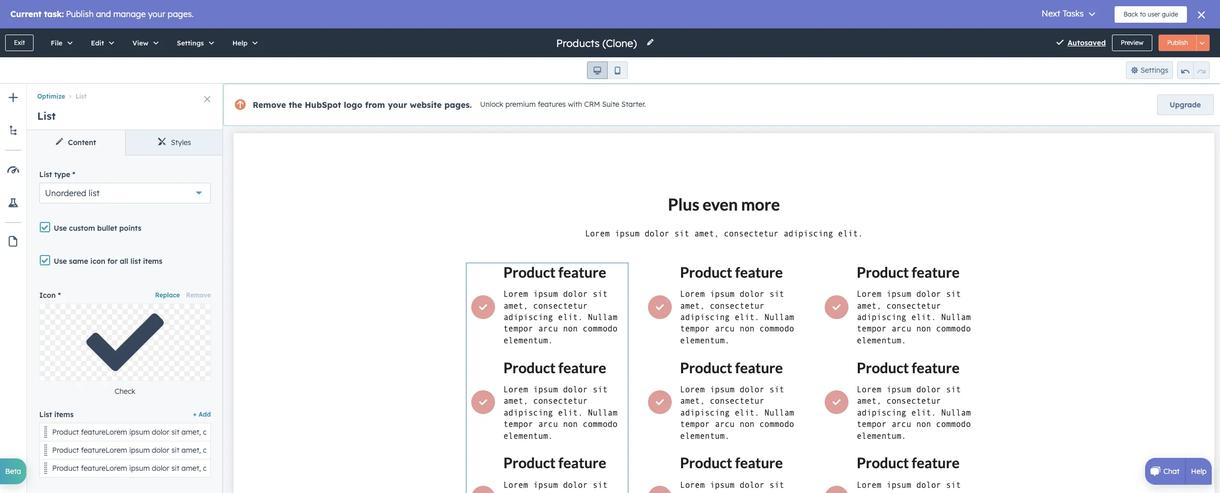 Task type: locate. For each thing, give the bounding box(es) containing it.
1 vertical spatial arcu
[[349, 446, 364, 455]]

0 horizontal spatial replace
[[112, 338, 139, 347]]

0 vertical spatial consectetur
[[203, 428, 243, 437]]

featurelorem
[[81, 428, 127, 437], [81, 446, 127, 455], [81, 464, 127, 474]]

1 featurelorem from the top
[[81, 428, 127, 437]]

navigation containing optimize
[[27, 84, 223, 102]]

0 horizontal spatial list
[[89, 188, 100, 199]]

elementum.
[[418, 428, 457, 437], [418, 446, 457, 455], [418, 464, 457, 474]]

preview button
[[1113, 35, 1153, 51]]

nullam
[[296, 428, 320, 437], [296, 446, 320, 455], [296, 464, 320, 474]]

2 vertical spatial adipiscing
[[245, 464, 280, 474]]

optimize
[[37, 93, 65, 100]]

website
[[410, 100, 442, 110]]

2 non from the top
[[366, 446, 379, 455]]

2 dolor from the top
[[152, 446, 169, 455]]

1 vertical spatial settings button
[[1126, 62, 1174, 79]]

group up suite
[[587, 62, 628, 79]]

edit button
[[80, 28, 122, 57]]

3 featurelorem from the top
[[81, 464, 127, 474]]

0 vertical spatial sit
[[171, 428, 179, 437]]

adipiscing
[[245, 428, 280, 437], [245, 446, 280, 455], [245, 464, 280, 474]]

2 elementum. from the top
[[418, 446, 457, 455]]

use left same
[[54, 257, 67, 266]]

beta button
[[0, 459, 26, 485]]

2 vertical spatial sit
[[171, 464, 179, 474]]

product
[[52, 428, 79, 437], [52, 446, 79, 455], [52, 464, 79, 474]]

same
[[69, 257, 88, 266]]

pages.
[[445, 100, 472, 110]]

settings
[[177, 39, 204, 47], [1141, 66, 1169, 75]]

beta
[[5, 467, 21, 477]]

2 amet, from the top
[[182, 446, 201, 455]]

1 vertical spatial adipiscing
[[245, 446, 280, 455]]

use
[[54, 224, 67, 233], [54, 257, 67, 266]]

1 horizontal spatial list
[[131, 257, 141, 266]]

1 commodo from the top
[[381, 428, 416, 437]]

2 vertical spatial ipsum
[[129, 464, 150, 474]]

your
[[388, 100, 407, 110]]

1 horizontal spatial replace
[[155, 292, 180, 299]]

0 vertical spatial remove
[[253, 100, 286, 110]]

add
[[199, 411, 211, 419]]

2 elit. from the top
[[282, 446, 294, 455]]

1 vertical spatial list
[[131, 257, 141, 266]]

1 vertical spatial settings
[[1141, 66, 1169, 75]]

0 vertical spatial tempor
[[322, 428, 347, 437]]

close image
[[204, 96, 210, 102]]

replace left remove button
[[155, 292, 180, 299]]

dolor
[[152, 428, 169, 437], [152, 446, 169, 455], [152, 464, 169, 474]]

0 vertical spatial settings button
[[166, 28, 222, 57]]

help button
[[222, 28, 265, 57]]

0 horizontal spatial help
[[232, 39, 248, 47]]

3 non from the top
[[366, 464, 379, 474]]

2 vertical spatial commodo
[[381, 464, 416, 474]]

ipsum
[[129, 428, 150, 437], [129, 446, 150, 455], [129, 464, 150, 474]]

0 vertical spatial use
[[54, 224, 67, 233]]

2 vertical spatial elementum.
[[418, 464, 457, 474]]

sit
[[171, 428, 179, 437], [171, 446, 179, 455], [171, 464, 179, 474]]

0 vertical spatial list
[[89, 188, 100, 199]]

1 horizontal spatial help
[[1192, 467, 1207, 477]]

list
[[89, 188, 100, 199], [131, 257, 141, 266]]

1 vertical spatial featurelorem
[[81, 446, 127, 455]]

0 vertical spatial help
[[232, 39, 248, 47]]

1 vertical spatial product
[[52, 446, 79, 455]]

hubspot
[[305, 100, 341, 110]]

0 vertical spatial featurelorem
[[81, 428, 127, 437]]

2 vertical spatial product
[[52, 464, 79, 474]]

help
[[232, 39, 248, 47], [1192, 467, 1207, 477]]

with
[[568, 100, 582, 109]]

tab list
[[27, 130, 223, 156]]

0 horizontal spatial group
[[587, 62, 628, 79]]

list inside popup button
[[89, 188, 100, 199]]

2 vertical spatial tempor
[[322, 464, 347, 474]]

0 vertical spatial dolor
[[152, 428, 169, 437]]

2 vertical spatial consectetur
[[203, 464, 243, 474]]

exit
[[14, 39, 25, 47]]

tab list containing content
[[27, 130, 223, 156]]

unlock premium features with crm suite starter.
[[480, 100, 646, 109]]

starter.
[[622, 100, 646, 109]]

navigation
[[27, 84, 223, 102]]

2 vertical spatial amet,
[[182, 464, 201, 474]]

+
[[193, 411, 197, 419]]

1 vertical spatial remove
[[186, 292, 211, 299]]

unlock
[[480, 100, 504, 109]]

2 vertical spatial elit.
[[282, 464, 294, 474]]

arcu
[[349, 428, 364, 437], [349, 446, 364, 455], [349, 464, 364, 474]]

3 sit from the top
[[171, 464, 179, 474]]

1 horizontal spatial group
[[1178, 62, 1210, 79]]

icon
[[39, 291, 56, 300]]

2 ipsum from the top
[[129, 446, 150, 455]]

2 vertical spatial nullam
[[296, 464, 320, 474]]

1 dolor from the top
[[152, 428, 169, 437]]

use same icon for all list items
[[54, 257, 162, 266]]

tempor
[[322, 428, 347, 437], [322, 446, 347, 455], [322, 464, 347, 474]]

1 vertical spatial tempor
[[322, 446, 347, 455]]

settings right the view button
[[177, 39, 204, 47]]

use for use same icon for all list items
[[54, 257, 67, 266]]

3 consectetur from the top
[[203, 464, 243, 474]]

0 vertical spatial nullam
[[296, 428, 320, 437]]

1 vertical spatial amet,
[[182, 446, 201, 455]]

1 vertical spatial ipsum
[[129, 446, 150, 455]]

1 vertical spatial elit.
[[282, 446, 294, 455]]

list right all
[[131, 257, 141, 266]]

remove for remove
[[186, 292, 211, 299]]

file button
[[40, 28, 80, 57]]

remove
[[253, 100, 286, 110], [186, 292, 211, 299]]

2 vertical spatial non
[[366, 464, 379, 474]]

2 group from the left
[[1178, 62, 1210, 79]]

1 vertical spatial items
[[54, 410, 74, 420]]

group down publish group
[[1178, 62, 1210, 79]]

product featurelorem ipsum dolor sit amet, consectetur adipiscing elit. nullam tempor arcu non commodo elementum.
[[52, 428, 457, 437], [52, 446, 457, 455], [52, 464, 457, 474]]

2 vertical spatial arcu
[[349, 464, 364, 474]]

1 product featurelorem ipsum dolor sit amet, consectetur adipiscing elit. nullam tempor arcu non commodo elementum. from the top
[[52, 428, 457, 437]]

1 consectetur from the top
[[203, 428, 243, 437]]

use left the custom in the top left of the page
[[54, 224, 67, 233]]

1 vertical spatial product featurelorem ipsum dolor sit amet, consectetur adipiscing elit. nullam tempor arcu non commodo elementum.
[[52, 446, 457, 455]]

3 commodo from the top
[[381, 464, 416, 474]]

3 dolor from the top
[[152, 464, 169, 474]]

1 vertical spatial commodo
[[381, 446, 416, 455]]

0 vertical spatial ipsum
[[129, 428, 150, 437]]

replace up check
[[112, 338, 139, 347]]

list
[[76, 93, 87, 100], [37, 110, 56, 123], [39, 170, 52, 180], [39, 410, 52, 420]]

0 vertical spatial adipiscing
[[245, 428, 280, 437]]

1 horizontal spatial settings
[[1141, 66, 1169, 75]]

3 elementum. from the top
[[418, 464, 457, 474]]

1 adipiscing from the top
[[245, 428, 280, 437]]

0 vertical spatial settings
[[177, 39, 204, 47]]

1 ipsum from the top
[[129, 428, 150, 437]]

1 horizontal spatial items
[[143, 257, 162, 266]]

1 vertical spatial use
[[54, 257, 67, 266]]

0 vertical spatial elit.
[[282, 428, 294, 437]]

amet,
[[182, 428, 201, 437], [182, 446, 201, 455], [182, 464, 201, 474]]

1 vertical spatial elementum.
[[418, 446, 457, 455]]

None field
[[556, 36, 640, 50]]

settings button
[[166, 28, 222, 57], [1126, 62, 1174, 79]]

content
[[68, 138, 96, 147]]

list right the unordered
[[89, 188, 100, 199]]

2 sit from the top
[[171, 446, 179, 455]]

0 vertical spatial product
[[52, 428, 79, 437]]

2 vertical spatial dolor
[[152, 464, 169, 474]]

consectetur
[[203, 428, 243, 437], [203, 446, 243, 455], [203, 464, 243, 474]]

group
[[587, 62, 628, 79], [1178, 62, 1210, 79]]

1 horizontal spatial remove
[[253, 100, 286, 110]]

1 vertical spatial dolor
[[152, 446, 169, 455]]

2 vertical spatial product featurelorem ipsum dolor sit amet, consectetur adipiscing elit. nullam tempor arcu non commodo elementum.
[[52, 464, 457, 474]]

0 vertical spatial non
[[366, 428, 379, 437]]

1 vertical spatial replace
[[112, 338, 139, 347]]

non
[[366, 428, 379, 437], [366, 446, 379, 455], [366, 464, 379, 474]]

features
[[538, 100, 566, 109]]

replace button up check
[[39, 300, 211, 385]]

2 vertical spatial featurelorem
[[81, 464, 127, 474]]

commodo
[[381, 428, 416, 437], [381, 446, 416, 455], [381, 464, 416, 474]]

0 vertical spatial amet,
[[182, 428, 201, 437]]

1 vertical spatial sit
[[171, 446, 179, 455]]

publish
[[1168, 39, 1189, 47]]

1 use from the top
[[54, 224, 67, 233]]

2 use from the top
[[54, 257, 67, 266]]

1 vertical spatial help
[[1192, 467, 1207, 477]]

1 vertical spatial non
[[366, 446, 379, 455]]

0 vertical spatial elementum.
[[418, 428, 457, 437]]

settings down preview button
[[1141, 66, 1169, 75]]

1 vertical spatial nullam
[[296, 446, 320, 455]]

0 horizontal spatial remove
[[186, 292, 211, 299]]

elit.
[[282, 428, 294, 437], [282, 446, 294, 455], [282, 464, 294, 474]]

replace
[[155, 292, 180, 299], [112, 338, 139, 347]]

+ add
[[193, 411, 211, 419]]

items
[[143, 257, 162, 266], [54, 410, 74, 420]]

0 vertical spatial product featurelorem ipsum dolor sit amet, consectetur adipiscing elit. nullam tempor arcu non commodo elementum.
[[52, 428, 457, 437]]

suite
[[602, 100, 620, 109]]

0 vertical spatial commodo
[[381, 428, 416, 437]]

remove for remove the hubspot logo from your website pages.
[[253, 100, 286, 110]]

0 vertical spatial arcu
[[349, 428, 364, 437]]

upgrade link
[[1157, 95, 1214, 115]]

replace button
[[155, 289, 180, 301], [39, 300, 211, 385]]

1 vertical spatial consectetur
[[203, 446, 243, 455]]



Task type: describe. For each thing, give the bounding box(es) containing it.
2 product featurelorem ipsum dolor sit amet, consectetur adipiscing elit. nullam tempor arcu non commodo elementum. from the top
[[52, 446, 457, 455]]

1 elit. from the top
[[282, 428, 294, 437]]

3 product from the top
[[52, 464, 79, 474]]

2 featurelorem from the top
[[81, 446, 127, 455]]

3 arcu from the top
[[349, 464, 364, 474]]

3 nullam from the top
[[296, 464, 320, 474]]

bullet
[[97, 224, 117, 233]]

1 group from the left
[[587, 62, 628, 79]]

file
[[51, 39, 63, 47]]

3 product featurelorem ipsum dolor sit amet, consectetur adipiscing elit. nullam tempor arcu non commodo elementum. from the top
[[52, 464, 457, 474]]

1 horizontal spatial settings button
[[1126, 62, 1174, 79]]

2 nullam from the top
[[296, 446, 320, 455]]

logo
[[344, 100, 363, 110]]

unordered
[[45, 188, 86, 199]]

preview
[[1121, 39, 1144, 47]]

from
[[365, 100, 385, 110]]

2 arcu from the top
[[349, 446, 364, 455]]

points
[[119, 224, 141, 233]]

3 adipiscing from the top
[[245, 464, 280, 474]]

crm
[[584, 100, 600, 109]]

upgrade
[[1170, 100, 1201, 110]]

list inside navigation
[[76, 93, 87, 100]]

remove button
[[186, 289, 211, 301]]

autosaved
[[1068, 38, 1106, 48]]

3 tempor from the top
[[322, 464, 347, 474]]

+ add button
[[193, 409, 211, 421]]

use custom bullet points
[[54, 224, 141, 233]]

publish group
[[1159, 35, 1210, 51]]

1 product from the top
[[52, 428, 79, 437]]

autosaved button
[[1068, 37, 1106, 49]]

unordered list button
[[39, 183, 211, 204]]

edit
[[91, 39, 104, 47]]

content link
[[27, 130, 125, 155]]

remove the hubspot logo from your website pages.
[[253, 100, 472, 110]]

2 adipiscing from the top
[[245, 446, 280, 455]]

check
[[115, 387, 136, 396]]

1 amet, from the top
[[182, 428, 201, 437]]

the
[[289, 100, 302, 110]]

for
[[107, 257, 118, 266]]

0 horizontal spatial settings button
[[166, 28, 222, 57]]

1 tempor from the top
[[322, 428, 347, 437]]

3 elit. from the top
[[282, 464, 294, 474]]

view button
[[122, 28, 166, 57]]

help inside help "button"
[[232, 39, 248, 47]]

replace button left remove button
[[155, 289, 180, 301]]

2 tempor from the top
[[322, 446, 347, 455]]

optimize button
[[37, 93, 65, 100]]

all
[[120, 257, 128, 266]]

list type
[[39, 170, 70, 180]]

1 elementum. from the top
[[418, 428, 457, 437]]

styles link
[[125, 130, 223, 155]]

styles
[[171, 138, 191, 147]]

icon
[[90, 257, 105, 266]]

view
[[132, 39, 149, 47]]

3 ipsum from the top
[[129, 464, 150, 474]]

chat
[[1164, 467, 1180, 477]]

1 arcu from the top
[[349, 428, 364, 437]]

1 sit from the top
[[171, 428, 179, 437]]

2 consectetur from the top
[[203, 446, 243, 455]]

unordered list
[[45, 188, 100, 199]]

2 product from the top
[[52, 446, 79, 455]]

exit link
[[5, 35, 34, 51]]

2 commodo from the top
[[381, 446, 416, 455]]

publish button
[[1159, 35, 1197, 51]]

1 nullam from the top
[[296, 428, 320, 437]]

0 vertical spatial items
[[143, 257, 162, 266]]

custom
[[69, 224, 95, 233]]

list button
[[65, 93, 87, 100]]

list items
[[39, 410, 74, 420]]

use for use custom bullet points
[[54, 224, 67, 233]]

3 amet, from the top
[[182, 464, 201, 474]]

type
[[54, 170, 70, 180]]

0 horizontal spatial settings
[[177, 39, 204, 47]]

0 vertical spatial replace
[[155, 292, 180, 299]]

1 non from the top
[[366, 428, 379, 437]]

premium
[[506, 100, 536, 109]]

0 horizontal spatial items
[[54, 410, 74, 420]]



Task type: vqa. For each thing, say whether or not it's contained in the screenshot.
top elementum.
yes



